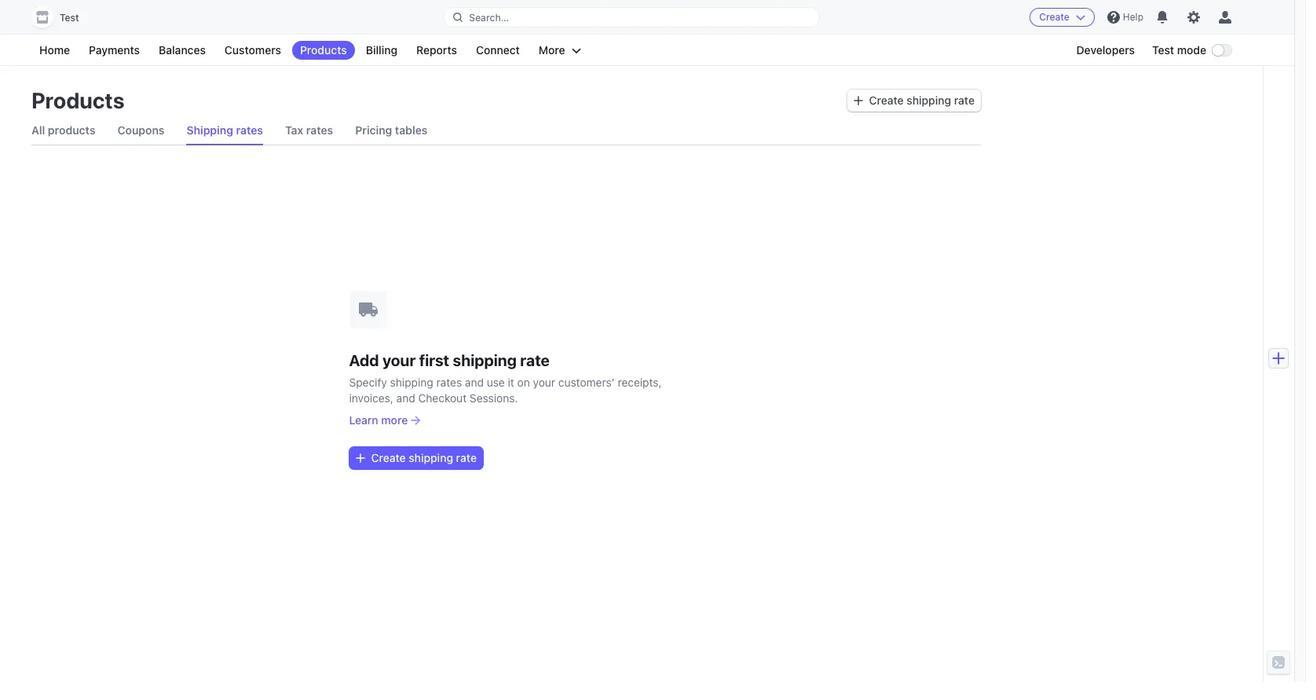 Task type: locate. For each thing, give the bounding box(es) containing it.
2 horizontal spatial create
[[1040, 11, 1070, 23]]

create
[[1040, 11, 1070, 23], [870, 94, 904, 107], [371, 451, 406, 464]]

rates right tax
[[306, 123, 333, 137]]

learn more
[[349, 413, 408, 426]]

1 vertical spatial test
[[1153, 43, 1175, 57]]

shipping down checkout on the left bottom
[[409, 451, 453, 464]]

0 vertical spatial test
[[60, 12, 79, 24]]

create shipping rate down more
[[371, 451, 477, 464]]

0 horizontal spatial your
[[383, 351, 416, 369]]

sessions.
[[470, 391, 518, 404]]

shipping rates
[[187, 123, 263, 137]]

create up developers link
[[1040, 11, 1070, 23]]

home
[[39, 43, 70, 57]]

1 vertical spatial your
[[533, 375, 556, 389]]

add
[[349, 351, 379, 369]]

2 vertical spatial create
[[371, 451, 406, 464]]

products
[[300, 43, 347, 57], [31, 87, 125, 113]]

0 vertical spatial your
[[383, 351, 416, 369]]

tax rates link
[[285, 116, 333, 145]]

test
[[60, 12, 79, 24], [1153, 43, 1175, 57]]

balances
[[159, 43, 206, 57]]

shipping
[[187, 123, 233, 137]]

payments link
[[81, 41, 148, 60]]

developers link
[[1069, 41, 1143, 60]]

specify
[[349, 375, 387, 389]]

1 horizontal spatial your
[[533, 375, 556, 389]]

rate
[[955, 94, 975, 107], [520, 351, 550, 369], [456, 451, 477, 464]]

1 horizontal spatial and
[[465, 375, 484, 389]]

receipts,
[[618, 375, 662, 389]]

create shipping rate for svg icon
[[371, 451, 477, 464]]

create right svg image
[[870, 94, 904, 107]]

0 vertical spatial create shipping rate button
[[848, 90, 982, 112]]

connect link
[[468, 41, 528, 60]]

test up home
[[60, 12, 79, 24]]

balances link
[[151, 41, 214, 60]]

create shipping rate right svg image
[[870, 94, 975, 107]]

create button
[[1030, 8, 1095, 27]]

tab list
[[31, 116, 982, 145]]

billing link
[[358, 41, 406, 60]]

rates
[[236, 123, 263, 137], [306, 123, 333, 137], [437, 375, 462, 389]]

1 vertical spatial create
[[870, 94, 904, 107]]

rates inside 'shipping rates' link
[[236, 123, 263, 137]]

your right on
[[533, 375, 556, 389]]

1 horizontal spatial rate
[[520, 351, 550, 369]]

more button
[[531, 41, 589, 60]]

products up products
[[31, 87, 125, 113]]

connect
[[476, 43, 520, 57]]

search…
[[469, 11, 509, 23]]

products
[[48, 123, 96, 137]]

learn
[[349, 413, 379, 426]]

0 horizontal spatial create shipping rate button
[[349, 447, 483, 469]]

test left mode
[[1153, 43, 1175, 57]]

test inside button
[[60, 12, 79, 24]]

1 vertical spatial create shipping rate
[[371, 451, 477, 464]]

and left use
[[465, 375, 484, 389]]

2 vertical spatial rate
[[456, 451, 477, 464]]

all
[[31, 123, 45, 137]]

0 horizontal spatial rates
[[236, 123, 263, 137]]

shipping rates link
[[187, 116, 263, 145]]

billing
[[366, 43, 398, 57]]

1 vertical spatial create shipping rate button
[[349, 447, 483, 469]]

0 vertical spatial create
[[1040, 11, 1070, 23]]

shipping
[[907, 94, 952, 107], [453, 351, 517, 369], [390, 375, 434, 389], [409, 451, 453, 464]]

rates right shipping
[[236, 123, 263, 137]]

all products link
[[31, 116, 96, 145]]

create right svg icon
[[371, 451, 406, 464]]

more
[[539, 43, 566, 57]]

0 vertical spatial rate
[[955, 94, 975, 107]]

and
[[465, 375, 484, 389], [397, 391, 415, 404]]

1 horizontal spatial rates
[[306, 123, 333, 137]]

0 horizontal spatial test
[[60, 12, 79, 24]]

developers
[[1077, 43, 1136, 57]]

shipping right svg image
[[907, 94, 952, 107]]

0 vertical spatial create shipping rate
[[870, 94, 975, 107]]

and up more
[[397, 391, 415, 404]]

0 vertical spatial products
[[300, 43, 347, 57]]

create shipping rate button
[[848, 90, 982, 112], [349, 447, 483, 469]]

specify shipping rates and use it on your customers' receipts, invoices, and checkout sessions.
[[349, 375, 662, 404]]

more
[[381, 413, 408, 426]]

1 horizontal spatial create shipping rate button
[[848, 90, 982, 112]]

test for test
[[60, 12, 79, 24]]

test mode
[[1153, 43, 1207, 57]]

1 horizontal spatial test
[[1153, 43, 1175, 57]]

all products
[[31, 123, 96, 137]]

1 vertical spatial products
[[31, 87, 125, 113]]

pricing tables link
[[355, 116, 428, 145]]

2 horizontal spatial rates
[[437, 375, 462, 389]]

1 vertical spatial rate
[[520, 351, 550, 369]]

first
[[419, 351, 450, 369]]

0 horizontal spatial and
[[397, 391, 415, 404]]

products left billing at the top
[[300, 43, 347, 57]]

rates for shipping rates
[[236, 123, 263, 137]]

your right add
[[383, 351, 416, 369]]

1 horizontal spatial create
[[870, 94, 904, 107]]

0 horizontal spatial products
[[31, 87, 125, 113]]

0 horizontal spatial create shipping rate
[[371, 451, 477, 464]]

rates up checkout on the left bottom
[[437, 375, 462, 389]]

create shipping rate
[[870, 94, 975, 107], [371, 451, 477, 464]]

rates inside "tax rates" "link"
[[306, 123, 333, 137]]

2 horizontal spatial rate
[[955, 94, 975, 107]]

mode
[[1178, 43, 1207, 57]]

customers
[[225, 43, 281, 57]]

help
[[1124, 11, 1144, 23]]

0 horizontal spatial rate
[[456, 451, 477, 464]]

Search… text field
[[444, 7, 819, 27]]

1 horizontal spatial create shipping rate
[[870, 94, 975, 107]]

customers link
[[217, 41, 289, 60]]

your
[[383, 351, 416, 369], [533, 375, 556, 389]]

shipping down first
[[390, 375, 434, 389]]

1 horizontal spatial products
[[300, 43, 347, 57]]

rates inside specify shipping rates and use it on your customers' receipts, invoices, and checkout sessions.
[[437, 375, 462, 389]]

0 horizontal spatial create
[[371, 451, 406, 464]]



Task type: describe. For each thing, give the bounding box(es) containing it.
tax
[[285, 123, 303, 137]]

products link
[[292, 41, 355, 60]]

payments
[[89, 43, 140, 57]]

reports
[[417, 43, 457, 57]]

products inside 'link'
[[300, 43, 347, 57]]

shipping inside specify shipping rates and use it on your customers' receipts, invoices, and checkout sessions.
[[390, 375, 434, 389]]

learn more link
[[349, 412, 664, 428]]

create inside create button
[[1040, 11, 1070, 23]]

customers'
[[559, 375, 615, 389]]

test for test mode
[[1153, 43, 1175, 57]]

svg image
[[356, 453, 365, 463]]

tables
[[395, 123, 428, 137]]

help button
[[1102, 5, 1150, 30]]

coupons link
[[118, 116, 165, 145]]

pricing
[[355, 123, 392, 137]]

tab list containing all products
[[31, 116, 982, 145]]

rates for tax rates
[[306, 123, 333, 137]]

reports link
[[409, 41, 465, 60]]

create for svg icon
[[371, 451, 406, 464]]

tax rates
[[285, 123, 333, 137]]

home link
[[31, 41, 78, 60]]

1 vertical spatial and
[[397, 391, 415, 404]]

svg image
[[854, 96, 863, 105]]

coupons
[[118, 123, 165, 137]]

pricing tables
[[355, 123, 428, 137]]

invoices,
[[349, 391, 394, 404]]

shipping up use
[[453, 351, 517, 369]]

rate for svg image
[[955, 94, 975, 107]]

test button
[[31, 6, 95, 28]]

create for svg image
[[870, 94, 904, 107]]

rate for svg icon
[[456, 451, 477, 464]]

Search… search field
[[444, 7, 819, 27]]

your inside specify shipping rates and use it on your customers' receipts, invoices, and checkout sessions.
[[533, 375, 556, 389]]

checkout
[[418, 391, 467, 404]]

create shipping rate for svg image
[[870, 94, 975, 107]]

0 vertical spatial and
[[465, 375, 484, 389]]

on
[[518, 375, 530, 389]]

use
[[487, 375, 505, 389]]

add your first shipping rate
[[349, 351, 550, 369]]

it
[[508, 375, 515, 389]]



Task type: vqa. For each thing, say whether or not it's contained in the screenshot.
One time
no



